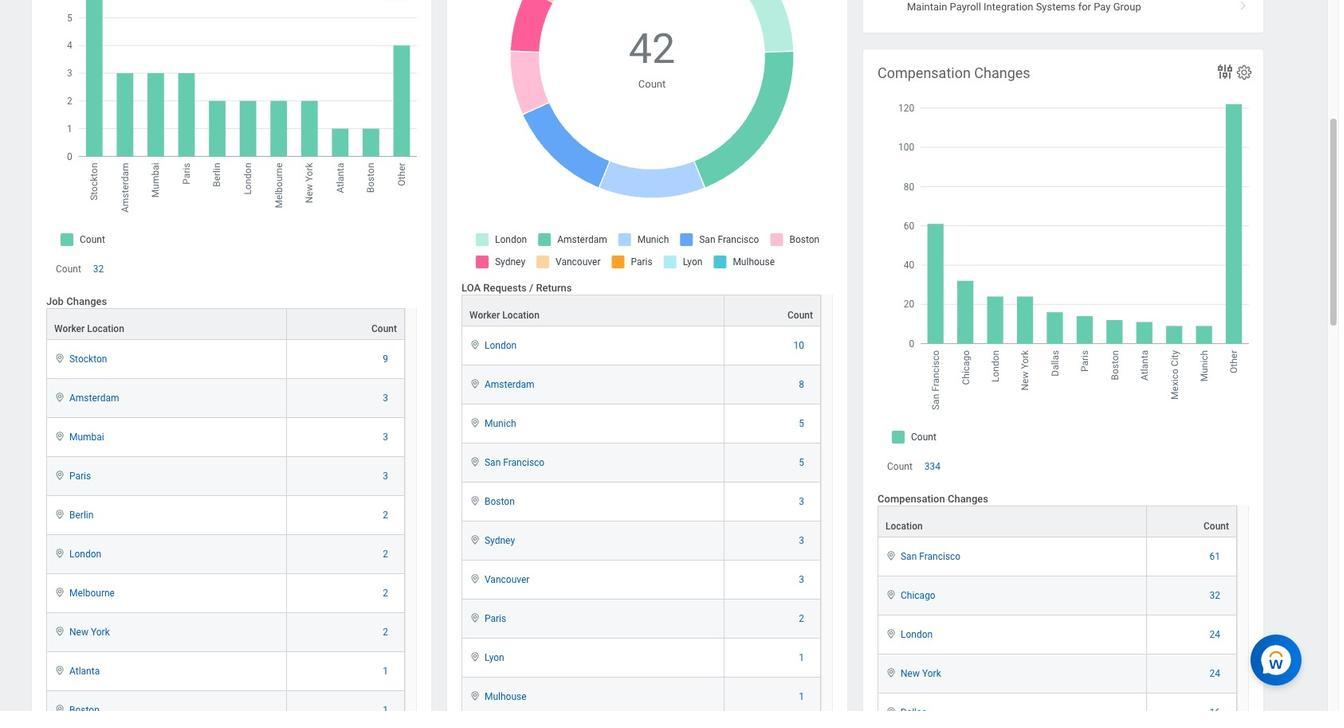 Task type: vqa. For each thing, say whether or not it's contained in the screenshot.
LOCATION to the middle
yes



Task type: locate. For each thing, give the bounding box(es) containing it.
paris link
[[69, 468, 91, 483], [485, 611, 506, 625]]

count down 42 button
[[638, 79, 666, 90]]

changes
[[974, 64, 1030, 81], [66, 296, 107, 308], [948, 493, 989, 505]]

worker
[[470, 310, 500, 321], [54, 324, 85, 335]]

new york link down the melbourne
[[69, 624, 110, 639]]

compensation changes
[[878, 64, 1030, 81], [878, 493, 989, 505]]

1 vertical spatial san
[[901, 552, 917, 563]]

9
[[383, 354, 388, 365]]

1 vertical spatial 32 button
[[1210, 590, 1223, 603]]

york for 2
[[91, 628, 110, 639]]

2 button for new york
[[383, 627, 391, 640]]

0 horizontal spatial francisco
[[503, 458, 545, 469]]

1 horizontal spatial worker
[[470, 310, 500, 321]]

amsterdam link
[[485, 376, 535, 391], [69, 390, 119, 404]]

maintain payroll integration systems for pay group
[[907, 1, 1141, 13]]

francisco up chicago link on the bottom right of the page
[[919, 552, 961, 563]]

2 horizontal spatial location
[[886, 522, 923, 533]]

0 vertical spatial 24
[[1210, 630, 1220, 641]]

1 vertical spatial 1
[[383, 667, 388, 678]]

32 button up job changes
[[93, 263, 106, 276]]

2 vertical spatial london
[[901, 630, 933, 641]]

5 button for san francisco
[[799, 457, 807, 470]]

1 5 from the top
[[799, 419, 804, 430]]

0 vertical spatial 5 button
[[799, 418, 807, 431]]

amsterdam
[[485, 380, 535, 391], [69, 393, 119, 404]]

group
[[1113, 1, 1141, 13]]

1 24 from the top
[[1210, 630, 1220, 641]]

location down loa requests / returns
[[502, 310, 540, 321]]

2 for paris
[[799, 614, 804, 625]]

1 vertical spatial paris link
[[485, 611, 506, 625]]

2 vertical spatial 1
[[799, 692, 804, 703]]

london link for 10
[[485, 337, 517, 352]]

1 horizontal spatial worker location
[[470, 310, 540, 321]]

1 horizontal spatial london link
[[485, 337, 517, 352]]

2
[[383, 510, 388, 522], [383, 550, 388, 561], [383, 589, 388, 600], [799, 614, 804, 625], [383, 628, 388, 639]]

new york inside compensation changes element
[[901, 669, 941, 680]]

row containing sydney
[[462, 522, 821, 561]]

1 horizontal spatial london
[[485, 341, 517, 352]]

3 button for amsterdam
[[383, 393, 391, 405]]

san for 61
[[901, 552, 917, 563]]

0 horizontal spatial london link
[[69, 546, 101, 561]]

0 horizontal spatial new
[[69, 628, 88, 639]]

atlanta
[[69, 667, 100, 678]]

1 vertical spatial francisco
[[919, 552, 961, 563]]

row containing munich
[[462, 405, 821, 444]]

32 up job changes
[[93, 264, 104, 275]]

0 horizontal spatial count button
[[287, 310, 404, 340]]

1 vertical spatial worker location
[[54, 324, 124, 335]]

paris up berlin link
[[69, 471, 91, 483]]

5
[[799, 419, 804, 430], [799, 458, 804, 469]]

paris link up lyon link
[[485, 611, 506, 625]]

count button up 9
[[287, 310, 404, 340]]

location up stockton 'link'
[[87, 324, 124, 335]]

san francisco link
[[485, 455, 545, 469], [901, 549, 961, 563]]

0 horizontal spatial worker location button
[[47, 310, 286, 340]]

3
[[383, 393, 388, 404], [383, 432, 388, 444], [383, 471, 388, 483], [799, 497, 804, 508], [799, 536, 804, 547], [799, 575, 804, 586]]

paris link for 3
[[69, 468, 91, 483]]

0 vertical spatial paris link
[[69, 468, 91, 483]]

mulhouse
[[485, 692, 527, 703]]

row containing stockton
[[46, 341, 405, 380]]

york inside compensation changes element
[[922, 669, 941, 680]]

0 vertical spatial amsterdam
[[485, 380, 535, 391]]

london link down requests in the left top of the page
[[485, 337, 517, 352]]

london link down chicago on the bottom right of page
[[901, 627, 933, 641]]

1 vertical spatial paris
[[485, 614, 506, 625]]

2 horizontal spatial london
[[901, 630, 933, 641]]

0 horizontal spatial san francisco link
[[485, 455, 545, 469]]

new
[[69, 628, 88, 639], [901, 669, 920, 680]]

0 horizontal spatial new york
[[69, 628, 110, 639]]

0 horizontal spatial san
[[485, 458, 501, 469]]

changes right job
[[66, 296, 107, 308]]

new for 2
[[69, 628, 88, 639]]

24
[[1210, 630, 1220, 641], [1210, 669, 1220, 680]]

1 vertical spatial san francisco link
[[901, 549, 961, 563]]

1 horizontal spatial 32 button
[[1210, 590, 1223, 603]]

san francisco for 5
[[485, 458, 545, 469]]

row containing location
[[878, 507, 1237, 538]]

2 horizontal spatial london link
[[901, 627, 933, 641]]

san francisco
[[485, 458, 545, 469], [901, 552, 961, 563]]

count button
[[725, 296, 820, 326], [287, 310, 404, 340], [1147, 507, 1236, 538]]

0 horizontal spatial location
[[87, 324, 124, 335]]

1 horizontal spatial 32
[[1210, 591, 1220, 602]]

london
[[485, 341, 517, 352], [69, 550, 101, 561], [901, 630, 933, 641]]

payroll
[[950, 1, 981, 13]]

334
[[925, 461, 941, 473]]

stockton
[[69, 354, 107, 365]]

job
[[46, 296, 64, 308]]

10
[[794, 341, 804, 352]]

san francisco up boston link
[[485, 458, 545, 469]]

1 horizontal spatial new
[[901, 669, 920, 680]]

1 vertical spatial 24
[[1210, 669, 1220, 680]]

mumbai link
[[69, 429, 104, 444]]

1 vertical spatial 1 button
[[383, 666, 391, 679]]

munich link
[[485, 416, 516, 430]]

2 horizontal spatial count button
[[1147, 507, 1236, 538]]

1 horizontal spatial new york link
[[901, 666, 941, 680]]

0 horizontal spatial 32
[[93, 264, 104, 275]]

york down the melbourne
[[91, 628, 110, 639]]

5 button
[[799, 418, 807, 431], [799, 457, 807, 470]]

0 vertical spatial york
[[91, 628, 110, 639]]

san francisco link for 61
[[901, 549, 961, 563]]

/
[[529, 282, 533, 294]]

location image for munich
[[469, 418, 481, 429]]

location image for amsterdam
[[53, 393, 66, 404]]

2 for berlin
[[383, 510, 388, 522]]

0 vertical spatial 32
[[93, 264, 104, 275]]

boston
[[485, 497, 515, 508]]

1 horizontal spatial location
[[502, 310, 540, 321]]

32
[[93, 264, 104, 275], [1210, 591, 1220, 602]]

0 vertical spatial worker
[[470, 310, 500, 321]]

count
[[638, 79, 666, 90], [56, 264, 81, 275], [788, 310, 813, 321], [371, 324, 397, 335], [887, 461, 913, 473], [1204, 522, 1229, 533]]

0 vertical spatial 1
[[799, 653, 804, 664]]

worker down loa
[[470, 310, 500, 321]]

new up atlanta link
[[69, 628, 88, 639]]

count button inside row
[[1147, 507, 1236, 538]]

new inside compensation changes element
[[901, 669, 920, 680]]

0 vertical spatial new york
[[69, 628, 110, 639]]

compensation changes down payroll
[[878, 64, 1030, 81]]

24 button
[[1210, 629, 1223, 642], [1210, 668, 1223, 681]]

42
[[629, 25, 675, 73]]

new york link down chicago on the bottom right of page
[[901, 666, 941, 680]]

0 horizontal spatial new york link
[[69, 624, 110, 639]]

location image
[[53, 353, 66, 365], [53, 393, 66, 404], [469, 418, 481, 429], [469, 535, 481, 546], [53, 549, 66, 560], [469, 574, 481, 585], [53, 588, 66, 599], [885, 590, 898, 601], [469, 652, 481, 663], [885, 668, 898, 679], [469, 691, 481, 702], [885, 707, 898, 712]]

london for 2
[[69, 550, 101, 561]]

new york up atlanta link
[[69, 628, 110, 639]]

0 vertical spatial compensation changes
[[878, 64, 1030, 81]]

san francisco link down munich
[[485, 455, 545, 469]]

0 horizontal spatial 32 button
[[93, 263, 106, 276]]

row
[[462, 295, 821, 327], [46, 309, 405, 341], [462, 327, 821, 366], [46, 341, 405, 380], [462, 366, 821, 405], [46, 380, 405, 419], [462, 405, 821, 444], [46, 419, 405, 458], [462, 444, 821, 483], [46, 458, 405, 497], [462, 483, 821, 522], [46, 497, 405, 536], [878, 507, 1237, 538], [462, 522, 821, 561], [46, 536, 405, 575], [878, 538, 1237, 577], [462, 561, 821, 600], [46, 575, 405, 614], [878, 577, 1237, 617], [462, 600, 821, 640], [46, 614, 405, 653], [878, 617, 1237, 656], [462, 640, 821, 679], [46, 653, 405, 692], [878, 656, 1237, 695], [462, 679, 821, 712], [46, 692, 405, 712], [878, 695, 1237, 712]]

0 horizontal spatial worker
[[54, 324, 85, 335]]

1 vertical spatial london link
[[69, 546, 101, 561]]

paris
[[69, 471, 91, 483], [485, 614, 506, 625]]

san
[[485, 458, 501, 469], [901, 552, 917, 563]]

count up 61 button at the bottom right
[[1204, 522, 1229, 533]]

0 horizontal spatial london
[[69, 550, 101, 561]]

worker location up stockton 'link'
[[54, 324, 124, 335]]

2 24 from the top
[[1210, 669, 1220, 680]]

new york link for 2
[[69, 624, 110, 639]]

5 inside row
[[799, 419, 804, 430]]

2 24 button from the top
[[1210, 668, 1223, 681]]

paris up lyon link
[[485, 614, 506, 625]]

new for 24
[[901, 669, 920, 680]]

1 horizontal spatial amsterdam link
[[485, 376, 535, 391]]

32 button
[[93, 263, 106, 276], [1210, 590, 1223, 603]]

0 vertical spatial location
[[502, 310, 540, 321]]

paris for 3
[[69, 471, 91, 483]]

2 compensation from the top
[[878, 493, 945, 505]]

configure and view chart data image
[[1216, 62, 1235, 81]]

0 horizontal spatial worker location
[[54, 324, 124, 335]]

amsterdam up mumbai link
[[69, 393, 119, 404]]

compensation down maintain
[[878, 64, 971, 81]]

count button up 10
[[725, 296, 820, 326]]

london link down berlin
[[69, 546, 101, 561]]

london down requests in the left top of the page
[[485, 341, 517, 352]]

0 vertical spatial london
[[485, 341, 517, 352]]

0 horizontal spatial amsterdam link
[[69, 390, 119, 404]]

1 button
[[799, 652, 807, 665], [383, 666, 391, 679], [799, 691, 807, 704]]

0 vertical spatial new york link
[[69, 624, 110, 639]]

1 horizontal spatial new york
[[901, 669, 941, 680]]

york
[[91, 628, 110, 639], [922, 669, 941, 680]]

1 horizontal spatial paris link
[[485, 611, 506, 625]]

8 button
[[799, 379, 807, 392]]

loa
[[462, 282, 481, 294]]

0 vertical spatial worker location
[[470, 310, 540, 321]]

1 5 button from the top
[[799, 418, 807, 431]]

london link inside compensation changes element
[[901, 627, 933, 641]]

1 horizontal spatial count button
[[725, 296, 820, 326]]

new york down chicago on the bottom right of page
[[901, 669, 941, 680]]

worker location button
[[462, 296, 724, 326], [47, 310, 286, 340]]

32 button down 61 button at the bottom right
[[1210, 590, 1223, 603]]

vancouver link
[[485, 572, 530, 586]]

london up the melbourne link
[[69, 550, 101, 561]]

san francisco up chicago link on the bottom right of the page
[[901, 552, 961, 563]]

berlin link
[[69, 507, 94, 522]]

francisco for 61
[[919, 552, 961, 563]]

3 for paris
[[383, 471, 388, 483]]

chicago
[[901, 591, 936, 602]]

0 horizontal spatial paris
[[69, 471, 91, 483]]

requests
[[483, 282, 527, 294]]

compensation down 334
[[878, 493, 945, 505]]

2 button
[[383, 510, 391, 523], [383, 549, 391, 562], [383, 588, 391, 601], [799, 613, 807, 626], [383, 627, 391, 640]]

location image for new york
[[885, 668, 898, 679]]

york down chicago on the bottom right of page
[[922, 669, 941, 680]]

changes for location
[[948, 493, 989, 505]]

3 button
[[383, 393, 391, 405], [383, 432, 391, 444], [383, 471, 391, 483], [799, 496, 807, 509], [799, 535, 807, 548], [799, 574, 807, 587]]

1 vertical spatial 5
[[799, 458, 804, 469]]

row containing lyon
[[462, 640, 821, 679]]

1 compensation changes from the top
[[878, 64, 1030, 81]]

san francisco for 61
[[901, 552, 961, 563]]

compensation changes down "334" button
[[878, 493, 989, 505]]

francisco
[[503, 458, 545, 469], [919, 552, 961, 563]]

count button up 61
[[1147, 507, 1236, 538]]

count up job changes
[[56, 264, 81, 275]]

sydney link
[[485, 533, 515, 547]]

1 vertical spatial 32
[[1210, 591, 1220, 602]]

32 down 61 button at the bottom right
[[1210, 591, 1220, 602]]

0 vertical spatial 24 button
[[1210, 629, 1223, 642]]

location up chicago link on the bottom right of the page
[[886, 522, 923, 533]]

1 vertical spatial compensation changes
[[878, 493, 989, 505]]

compensation
[[878, 64, 971, 81], [878, 493, 945, 505]]

1 horizontal spatial worker location button
[[462, 296, 724, 326]]

row containing berlin
[[46, 497, 405, 536]]

2 5 button from the top
[[799, 457, 807, 470]]

1 vertical spatial worker
[[54, 324, 85, 335]]

chevron right image
[[1233, 0, 1254, 11]]

mulhouse link
[[485, 689, 527, 703]]

0 horizontal spatial amsterdam
[[69, 393, 119, 404]]

3 button for vancouver
[[799, 574, 807, 587]]

paris for 2
[[485, 614, 506, 625]]

worker down job changes
[[54, 324, 85, 335]]

for
[[1078, 1, 1091, 13]]

1 vertical spatial amsterdam
[[69, 393, 119, 404]]

paris link down mumbai
[[69, 468, 91, 483]]

1 horizontal spatial san francisco link
[[901, 549, 961, 563]]

1 horizontal spatial york
[[922, 669, 941, 680]]

2 vertical spatial london link
[[901, 627, 933, 641]]

san up chicago link on the bottom right of the page
[[901, 552, 917, 563]]

0 vertical spatial new
[[69, 628, 88, 639]]

2 vertical spatial changes
[[948, 493, 989, 505]]

location button
[[878, 507, 1146, 538]]

1 vertical spatial san francisco
[[901, 552, 961, 563]]

francisco up boston link
[[503, 458, 545, 469]]

1 horizontal spatial francisco
[[919, 552, 961, 563]]

vancouver
[[485, 575, 530, 586]]

new york for 24
[[901, 669, 941, 680]]

count button for job changes
[[287, 310, 404, 340]]

1 vertical spatial location
[[87, 324, 124, 335]]

new york link
[[69, 624, 110, 639], [901, 666, 941, 680]]

changes up location popup button
[[948, 493, 989, 505]]

32 inside compensation changes element
[[1210, 591, 1220, 602]]

2 button for berlin
[[383, 510, 391, 523]]

1 24 button from the top
[[1210, 629, 1223, 642]]

new down chicago on the bottom right of page
[[901, 669, 920, 680]]

compensation changes element
[[863, 49, 1264, 712]]

london link for 24
[[901, 627, 933, 641]]

san inside compensation changes element
[[901, 552, 917, 563]]

0 vertical spatial london link
[[485, 337, 517, 352]]

configure compensation changes image
[[1236, 64, 1253, 81]]

row containing vancouver
[[462, 561, 821, 600]]

0 vertical spatial compensation
[[878, 64, 971, 81]]

francisco inside compensation changes element
[[919, 552, 961, 563]]

2 5 from the top
[[799, 458, 804, 469]]

8
[[799, 380, 804, 391]]

1
[[799, 653, 804, 664], [383, 667, 388, 678], [799, 692, 804, 703]]

2 compensation changes from the top
[[878, 493, 989, 505]]

1 vertical spatial london
[[69, 550, 101, 561]]

worker location for requests
[[470, 310, 540, 321]]

san francisco link up chicago link on the bottom right of the page
[[901, 549, 961, 563]]

0 horizontal spatial paris link
[[69, 468, 91, 483]]

1 for job changes
[[383, 667, 388, 678]]

location
[[502, 310, 540, 321], [87, 324, 124, 335], [886, 522, 923, 533]]

san up boston link
[[485, 458, 501, 469]]

new york
[[69, 628, 110, 639], [901, 669, 941, 680]]

0 vertical spatial 32 button
[[93, 263, 106, 276]]

1 vertical spatial 5 button
[[799, 457, 807, 470]]

london down chicago on the bottom right of page
[[901, 630, 933, 641]]

0 vertical spatial francisco
[[503, 458, 545, 469]]

61
[[1210, 552, 1220, 563]]

london inside compensation changes element
[[901, 630, 933, 641]]

location image
[[469, 340, 481, 351], [469, 379, 481, 390], [53, 432, 66, 443], [469, 457, 481, 468], [53, 471, 66, 482], [469, 496, 481, 507], [53, 510, 66, 521], [885, 551, 898, 562], [469, 613, 481, 624], [53, 627, 66, 638], [885, 629, 898, 640], [53, 666, 66, 677], [53, 705, 66, 712]]

1 vertical spatial new york
[[901, 669, 941, 680]]

san for 5
[[485, 458, 501, 469]]

amsterdam link up munich link
[[485, 376, 535, 391]]

1 horizontal spatial san
[[901, 552, 917, 563]]

0 vertical spatial san
[[485, 458, 501, 469]]

london link
[[485, 337, 517, 352], [69, 546, 101, 561], [901, 627, 933, 641]]

0 vertical spatial san francisco
[[485, 458, 545, 469]]

1 vertical spatial new
[[901, 669, 920, 680]]

1 vertical spatial changes
[[66, 296, 107, 308]]

1 vertical spatial 24 button
[[1210, 668, 1223, 681]]

worker location
[[470, 310, 540, 321], [54, 324, 124, 335]]

location image for sydney
[[469, 535, 481, 546]]

1 horizontal spatial amsterdam
[[485, 380, 535, 391]]

amsterdam up munich link
[[485, 380, 535, 391]]

worker location down requests in the left top of the page
[[470, 310, 540, 321]]

amsterdam for changes
[[69, 393, 119, 404]]

san francisco inside compensation changes element
[[901, 552, 961, 563]]

0 horizontal spatial york
[[91, 628, 110, 639]]

worker location button for job changes
[[47, 310, 286, 340]]

melbourne
[[69, 589, 115, 600]]

334 button
[[925, 461, 943, 473]]

2 vertical spatial location
[[886, 522, 923, 533]]

amsterdam link down stockton
[[69, 390, 119, 404]]

0 horizontal spatial san francisco
[[485, 458, 545, 469]]

1 horizontal spatial paris
[[485, 614, 506, 625]]

changes down integration
[[974, 64, 1030, 81]]

1 vertical spatial york
[[922, 669, 941, 680]]

0 vertical spatial 5
[[799, 419, 804, 430]]



Task type: describe. For each thing, give the bounding box(es) containing it.
2 for melbourne
[[383, 589, 388, 600]]

1 button for loa requests / returns
[[799, 652, 807, 665]]

row containing mumbai
[[46, 419, 405, 458]]

mumbai
[[69, 432, 104, 444]]

3 for boston
[[799, 497, 804, 508]]

san francisco link for 5
[[485, 455, 545, 469]]

42 count
[[629, 25, 675, 90]]

location image for melbourne
[[53, 588, 66, 599]]

3 for vancouver
[[799, 575, 804, 586]]

count inside row
[[1204, 522, 1229, 533]]

chicago link
[[901, 588, 936, 602]]

london for 24
[[901, 630, 933, 641]]

location image for london
[[53, 549, 66, 560]]

row containing melbourne
[[46, 575, 405, 614]]

paris link for 2
[[485, 611, 506, 625]]

3 button for mumbai
[[383, 432, 391, 444]]

berlin
[[69, 510, 94, 522]]

london for 10
[[485, 341, 517, 352]]

atlanta link
[[69, 664, 100, 678]]

pay
[[1094, 1, 1111, 13]]

3 for amsterdam
[[383, 393, 388, 404]]

1 compensation from the top
[[878, 64, 971, 81]]

1 for loa requests / returns
[[799, 653, 804, 664]]

row containing mulhouse
[[462, 679, 821, 712]]

32 for 32 button within the compensation changes element
[[1210, 591, 1220, 602]]

francisco for 5
[[503, 458, 545, 469]]

worker location for changes
[[54, 324, 124, 335]]

3 button for sydney
[[799, 535, 807, 548]]

32 button inside compensation changes element
[[1210, 590, 1223, 603]]

location image for lyon
[[469, 652, 481, 663]]

maintain
[[907, 1, 947, 13]]

amsterdam link for changes
[[69, 390, 119, 404]]

3 button for boston
[[799, 496, 807, 509]]

location image for stockton
[[53, 353, 66, 365]]

0 vertical spatial changes
[[974, 64, 1030, 81]]

york for 24
[[922, 669, 941, 680]]

5 for munich
[[799, 419, 804, 430]]

location for requests
[[502, 310, 540, 321]]

location image for vancouver
[[469, 574, 481, 585]]

9 button
[[383, 353, 391, 366]]

job changes
[[46, 296, 107, 308]]

amsterdam link for requests
[[485, 376, 535, 391]]

24 button for london
[[1210, 629, 1223, 642]]

london link for 2
[[69, 546, 101, 561]]

location inside popup button
[[886, 522, 923, 533]]

count button for loa requests / returns
[[725, 296, 820, 326]]

changes for worker location
[[66, 296, 107, 308]]

new york link for 24
[[901, 666, 941, 680]]

2 for london
[[383, 550, 388, 561]]

2 button for london
[[383, 549, 391, 562]]

1 button for job changes
[[383, 666, 391, 679]]

amsterdam for requests
[[485, 380, 535, 391]]

61 button
[[1210, 551, 1223, 564]]

3 for mumbai
[[383, 432, 388, 444]]

row containing chicago
[[878, 577, 1237, 617]]

2 button for paris
[[799, 613, 807, 626]]

count up 10 button at right
[[788, 310, 813, 321]]

returns
[[536, 282, 572, 294]]

location for changes
[[87, 324, 124, 335]]

lyon link
[[485, 650, 504, 664]]

5 button for munich
[[799, 418, 807, 431]]

location image for chicago
[[885, 590, 898, 601]]

worker for requests
[[470, 310, 500, 321]]

new york for 2
[[69, 628, 110, 639]]

lyon
[[485, 653, 504, 664]]

worker location button for loa requests / returns
[[462, 296, 724, 326]]

row containing boston
[[462, 483, 821, 522]]

systems
[[1036, 1, 1076, 13]]

maintain payroll integration systems for pay group link
[[863, 0, 1264, 23]]

row containing atlanta
[[46, 653, 405, 692]]

melbourne link
[[69, 585, 115, 600]]

count up 9
[[371, 324, 397, 335]]

boston link
[[485, 494, 515, 508]]

count button for compensation changes
[[1147, 507, 1236, 538]]

sydney
[[485, 536, 515, 547]]

count left 334
[[887, 461, 913, 473]]

10 button
[[794, 340, 807, 353]]

worker for changes
[[54, 324, 85, 335]]

42 button
[[629, 21, 678, 77]]

2 for new york
[[383, 628, 388, 639]]

count inside 42 count
[[638, 79, 666, 90]]

3 for sydney
[[799, 536, 804, 547]]

location image for mulhouse
[[469, 691, 481, 702]]

2 button for melbourne
[[383, 588, 391, 601]]

integration
[[984, 1, 1033, 13]]

5 for san francisco
[[799, 458, 804, 469]]

stockton link
[[69, 351, 107, 365]]

24 for new york
[[1210, 669, 1220, 680]]

3 button for paris
[[383, 471, 391, 483]]

24 button for new york
[[1210, 668, 1223, 681]]

2 vertical spatial 1 button
[[799, 691, 807, 704]]

24 for london
[[1210, 630, 1220, 641]]

32 for 32 button to the top
[[93, 264, 104, 275]]

loa requests / returns
[[462, 282, 572, 294]]

munich
[[485, 419, 516, 430]]



